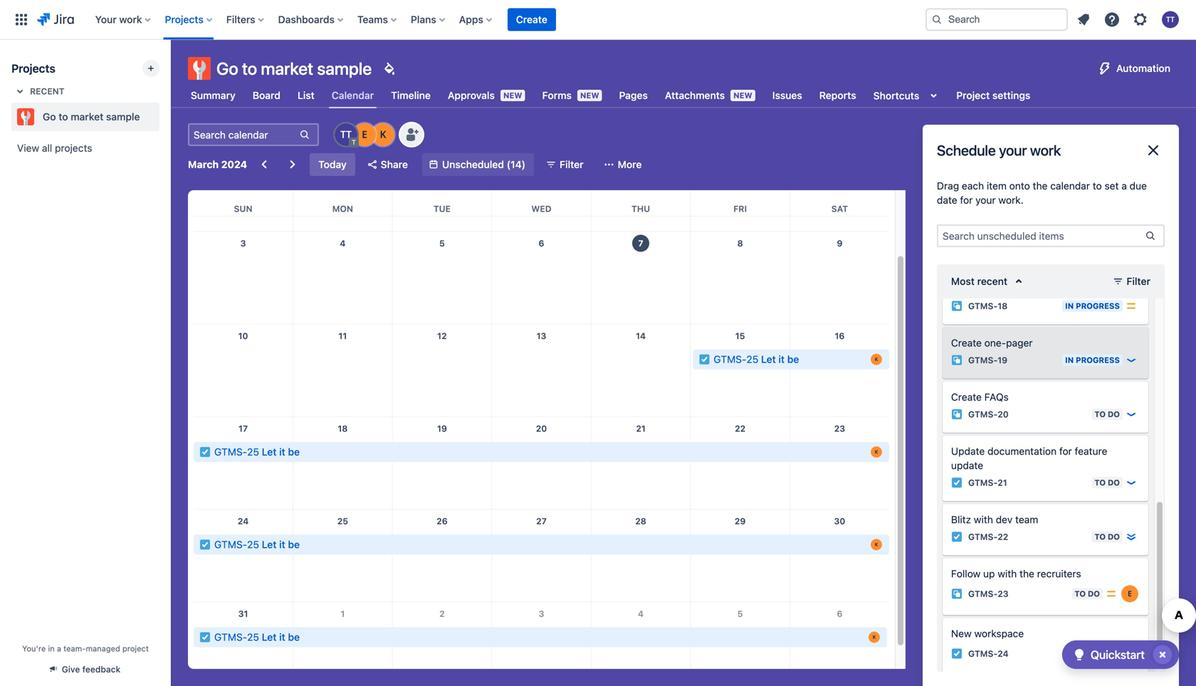 Task type: vqa. For each thing, say whether or not it's contained in the screenshot.
Schedule
yes



Task type: locate. For each thing, give the bounding box(es) containing it.
projects up collapse recent projects "icon"
[[11, 62, 55, 75]]

0 vertical spatial in
[[1066, 301, 1075, 311]]

filter for filter button to the bottom
[[1127, 275, 1151, 287]]

1 eloisefrancis23 image from the top
[[1122, 585, 1139, 602]]

your up onto
[[1000, 142, 1028, 159]]

0 horizontal spatial go to market sample
[[43, 111, 140, 123]]

low image
[[1126, 354, 1138, 366], [1106, 648, 1118, 659]]

1 vertical spatial 18
[[338, 424, 348, 434]]

7 row from the top
[[194, 602, 890, 686]]

0 vertical spatial sample
[[317, 58, 372, 78]]

view all projects
[[17, 142, 92, 154]]

4 for bottom "4" link
[[638, 609, 644, 619]]

teams
[[358, 14, 388, 25]]

3 link
[[232, 232, 255, 255], [530, 602, 553, 625]]

issues link
[[770, 83, 806, 108]]

to down recruiters
[[1075, 589, 1087, 598]]

1 horizontal spatial 21
[[998, 478, 1008, 488]]

0 vertical spatial 4 link
[[332, 232, 354, 255]]

gtms-25 let it be for 24
[[214, 539, 300, 550]]

your inside drag each item onto the calendar to set a due date for your work.
[[976, 194, 997, 206]]

sun
[[234, 204, 253, 214]]

with up the gtms-22
[[975, 514, 994, 525]]

task image left gtms-24 link
[[952, 648, 963, 659]]

0 horizontal spatial 6 link
[[530, 232, 553, 255]]

let
[[762, 353, 776, 365], [262, 446, 277, 458], [262, 539, 277, 550], [262, 631, 277, 643]]

gtms-25 let it be down 17 link
[[214, 446, 300, 458]]

0 vertical spatial low image
[[1126, 409, 1138, 420]]

0 horizontal spatial 6
[[539, 238, 545, 248]]

a inside drag each item onto the calendar to set a due date for your work.
[[1122, 180, 1128, 192]]

6 link
[[530, 232, 553, 255], [829, 602, 852, 625]]

2 task image from the top
[[952, 648, 963, 659]]

28
[[636, 516, 647, 526]]

eloisefrancis23 image down 'lowest' image
[[1122, 585, 1139, 602]]

1 horizontal spatial 22
[[998, 532, 1009, 542]]

1 vertical spatial 23
[[998, 589, 1009, 599]]

project settings link
[[954, 83, 1034, 108]]

jira image
[[37, 11, 74, 28], [37, 11, 74, 28]]

lowest image
[[1126, 531, 1138, 543]]

the right onto
[[1034, 180, 1048, 192]]

gtms-25 let it be for 31
[[214, 631, 300, 643]]

0 horizontal spatial 19
[[437, 424, 447, 434]]

with right up
[[998, 568, 1018, 580]]

0 vertical spatial a
[[1122, 180, 1128, 192]]

2 eloisefrancis23 image from the top
[[1122, 645, 1139, 662]]

one-
[[985, 337, 1007, 349]]

fri
[[734, 204, 747, 214]]

6 for the top 6 link
[[539, 238, 545, 248]]

2 vertical spatial create
[[952, 391, 982, 403]]

drag each item onto the calendar to set a due date for your work.
[[938, 180, 1148, 206]]

sub task image down most
[[952, 300, 963, 312]]

1 horizontal spatial 4 link
[[630, 602, 653, 625]]

it for 15
[[779, 353, 785, 365]]

pages
[[620, 89, 648, 101]]

workspace
[[975, 628, 1025, 639]]

dashboards
[[278, 14, 335, 25]]

go down recent
[[43, 111, 56, 123]]

dismiss quickstart image
[[1152, 643, 1175, 666]]

eloisefrancis23 image left the dismiss quickstart image on the bottom right of page
[[1122, 645, 1139, 662]]

0 vertical spatial projects
[[165, 14, 204, 25]]

filters
[[226, 14, 256, 25]]

gtms- down 15
[[714, 353, 747, 365]]

a right set
[[1122, 180, 1128, 192]]

1 horizontal spatial market
[[261, 58, 314, 78]]

follow up with the recruiters
[[952, 568, 1082, 580]]

to do for feature
[[1095, 478, 1121, 487]]

gtms-24
[[969, 649, 1009, 659]]

0 vertical spatial 24
[[238, 516, 249, 526]]

11
[[339, 331, 347, 341]]

notifications image
[[1076, 11, 1093, 28]]

do for team
[[1109, 532, 1121, 541]]

0 horizontal spatial go
[[43, 111, 56, 123]]

0 vertical spatial 5 link
[[431, 232, 454, 255]]

let for 15
[[762, 353, 776, 365]]

0 vertical spatial 20
[[998, 409, 1009, 419]]

to do
[[1095, 410, 1121, 419], [1095, 478, 1121, 487], [1095, 532, 1121, 541], [1075, 589, 1101, 598], [1075, 649, 1101, 658]]

0 vertical spatial medium image
[[1126, 300, 1138, 312]]

gtms-25 let it be down 31 link
[[214, 631, 300, 643]]

1 vertical spatial for
[[1060, 445, 1073, 457]]

schedule
[[938, 142, 997, 159]]

date
[[938, 194, 958, 206]]

do
[[1109, 410, 1121, 419], [1109, 478, 1121, 487], [1109, 532, 1121, 541], [1089, 589, 1101, 598], [1089, 649, 1101, 658]]

market up list
[[261, 58, 314, 78]]

sidebar navigation image
[[155, 57, 187, 85]]

gtms- down create one-pager
[[969, 355, 998, 365]]

blitz
[[952, 514, 972, 525]]

in progress for gtms-18
[[1066, 301, 1121, 311]]

4 for the topmost "4" link
[[340, 238, 346, 248]]

1 vertical spatial 24
[[998, 649, 1009, 659]]

row containing sun
[[194, 190, 890, 216]]

medium image
[[1126, 300, 1138, 312], [1106, 588, 1118, 600]]

give feedback
[[62, 664, 121, 674]]

sat
[[832, 204, 849, 214]]

2 row from the top
[[194, 190, 890, 216]]

2 sub task image from the top
[[952, 354, 963, 366]]

2024
[[221, 159, 247, 170]]

1 vertical spatial 3 link
[[530, 602, 553, 625]]

go up summary
[[217, 58, 238, 78]]

your down item
[[976, 194, 997, 206]]

your
[[95, 14, 117, 25]]

with
[[975, 514, 994, 525], [998, 568, 1018, 580]]

create up gtms-19
[[952, 337, 982, 349]]

0 horizontal spatial a
[[57, 644, 61, 653]]

today
[[319, 159, 347, 170]]

march 2024
[[188, 159, 247, 170]]

gtms- down new workspace
[[969, 649, 998, 659]]

create up sub task image
[[952, 391, 982, 403]]

update
[[952, 460, 984, 471]]

25 inside 25 "link"
[[337, 516, 348, 526]]

recruiters
[[1038, 568, 1082, 580]]

1 vertical spatial to
[[59, 111, 68, 123]]

1 vertical spatial create
[[952, 337, 982, 349]]

1 horizontal spatial 4
[[638, 609, 644, 619]]

to left 'lowest' image
[[1095, 532, 1107, 541]]

gtms- down up
[[969, 589, 998, 599]]

wed link
[[529, 190, 555, 216]]

in for 18
[[1066, 301, 1075, 311]]

0 vertical spatial 22
[[735, 424, 746, 434]]

1 in from the top
[[1066, 301, 1075, 311]]

9 link
[[829, 232, 852, 255]]

sat link
[[829, 190, 852, 216]]

1 vertical spatial 6
[[837, 609, 843, 619]]

go to market sample up view all projects link
[[43, 111, 140, 123]]

filter button
[[540, 153, 593, 176], [1108, 270, 1160, 293]]

sample up calendar
[[317, 58, 372, 78]]

1 vertical spatial sub task image
[[952, 354, 963, 366]]

a right in
[[57, 644, 61, 653]]

29 link
[[729, 510, 752, 533]]

create inside button
[[516, 14, 548, 25]]

0 vertical spatial 3 link
[[232, 232, 255, 255]]

1 horizontal spatial your
[[1000, 142, 1028, 159]]

0 vertical spatial your
[[1000, 142, 1028, 159]]

recent
[[30, 86, 65, 96]]

dashboards button
[[274, 8, 349, 31]]

0 horizontal spatial 3
[[241, 238, 246, 248]]

2 horizontal spatial to
[[1093, 180, 1103, 192]]

for
[[961, 194, 974, 206], [1060, 445, 1073, 457]]

24 inside gtms-24 link
[[998, 649, 1009, 659]]

new up gtms-24
[[952, 628, 972, 639]]

sub task image
[[952, 300, 963, 312], [952, 354, 963, 366], [952, 588, 963, 600]]

0 horizontal spatial 5
[[440, 238, 445, 248]]

list
[[298, 89, 315, 101]]

0 horizontal spatial medium image
[[1106, 588, 1118, 600]]

0 vertical spatial market
[[261, 58, 314, 78]]

0 vertical spatial progress
[[1077, 301, 1121, 311]]

most recent button
[[943, 270, 1034, 293]]

gtms-25 let it be down 24 link
[[214, 539, 300, 550]]

search image
[[932, 14, 943, 25]]

go to market sample up list
[[217, 58, 372, 78]]

1 horizontal spatial 19
[[998, 355, 1008, 365]]

low image for update documentation for feature update
[[1126, 477, 1138, 488]]

create right apps popup button
[[516, 14, 548, 25]]

give
[[62, 664, 80, 674]]

task image
[[952, 531, 963, 543], [952, 648, 963, 659]]

to inside drag each item onto the calendar to set a due date for your work.
[[1093, 180, 1103, 192]]

2 progress from the top
[[1077, 356, 1121, 365]]

2 link
[[431, 602, 454, 625]]

for down each
[[961, 194, 974, 206]]

0 vertical spatial create
[[516, 14, 548, 25]]

work up drag each item onto the calendar to set a due date for your work.
[[1031, 142, 1062, 159]]

1 horizontal spatial 3 link
[[530, 602, 553, 625]]

1 vertical spatial your
[[976, 194, 997, 206]]

you're in a team-managed project
[[22, 644, 149, 653]]

31
[[238, 609, 248, 619]]

sample
[[317, 58, 372, 78], [106, 111, 140, 123]]

work right your
[[119, 14, 142, 25]]

new workspace
[[952, 628, 1025, 639]]

2 in progress from the top
[[1066, 356, 1121, 365]]

0 horizontal spatial 18
[[338, 424, 348, 434]]

0 vertical spatial eloisefrancis23 image
[[1122, 585, 1139, 602]]

pages link
[[617, 83, 651, 108]]

1 horizontal spatial for
[[1060, 445, 1073, 457]]

row containing 3
[[194, 232, 890, 324]]

gtms- down the 31
[[214, 631, 247, 643]]

26
[[437, 516, 448, 526]]

progress for 18
[[1077, 301, 1121, 311]]

0 horizontal spatial for
[[961, 194, 974, 206]]

0 vertical spatial the
[[1034, 180, 1048, 192]]

0 vertical spatial 23
[[835, 424, 846, 434]]

low image
[[1126, 409, 1138, 420], [1126, 477, 1138, 488]]

1 low image from the top
[[1126, 409, 1138, 420]]

1 vertical spatial sample
[[106, 111, 140, 123]]

1 vertical spatial progress
[[1077, 356, 1121, 365]]

0 vertical spatial 5
[[440, 238, 445, 248]]

automation button
[[1092, 57, 1180, 80]]

24
[[238, 516, 249, 526], [998, 649, 1009, 659]]

2 vertical spatial to
[[1093, 180, 1103, 192]]

sub task image left gtms-19 link on the right bottom of the page
[[952, 354, 963, 366]]

new right forms
[[581, 91, 600, 100]]

1 progress from the top
[[1077, 301, 1121, 311]]

1 vertical spatial filter
[[1127, 275, 1151, 287]]

board link
[[250, 83, 283, 108]]

gtms-25 let it be down 15
[[714, 353, 800, 365]]

0 horizontal spatial work
[[119, 14, 142, 25]]

10
[[238, 331, 248, 341]]

apps button
[[455, 8, 498, 31]]

5 row from the top
[[194, 417, 890, 509]]

to left quickstart
[[1075, 649, 1087, 658]]

collapse recent projects image
[[11, 83, 28, 100]]

1 horizontal spatial a
[[1122, 180, 1128, 192]]

1 vertical spatial 5 link
[[729, 602, 752, 625]]

sub task image
[[952, 409, 963, 420]]

1 task image from the top
[[952, 531, 963, 543]]

be for 17
[[288, 446, 300, 458]]

the left recruiters
[[1020, 568, 1035, 580]]

project
[[957, 89, 991, 101]]

gtms- down "create faqs"
[[969, 409, 998, 419]]

1 vertical spatial projects
[[11, 62, 55, 75]]

projects inside popup button
[[165, 14, 204, 25]]

sample inside the go to market sample link
[[106, 111, 140, 123]]

approvals
[[448, 89, 495, 101]]

21 inside gtms-21 link
[[998, 478, 1008, 488]]

Search calendar text field
[[190, 125, 298, 145]]

eloisefrancis23 image
[[1122, 585, 1139, 602], [1122, 645, 1139, 662]]

task image down blitz
[[952, 531, 963, 543]]

1 link
[[332, 602, 354, 625]]

3 sub task image from the top
[[952, 588, 963, 600]]

1 horizontal spatial 5
[[738, 609, 743, 619]]

tab list
[[180, 83, 1043, 108]]

0 vertical spatial 21
[[636, 424, 646, 434]]

summary link
[[188, 83, 239, 108]]

2 in from the top
[[1066, 356, 1075, 365]]

0 vertical spatial 19
[[998, 355, 1008, 365]]

1 horizontal spatial filter
[[1127, 275, 1151, 287]]

6 row from the top
[[194, 509, 890, 602]]

to down recent
[[59, 111, 68, 123]]

21
[[636, 424, 646, 434], [998, 478, 1008, 488]]

2 low image from the top
[[1126, 477, 1138, 488]]

3 row from the top
[[194, 232, 890, 324]]

market up view all projects link
[[71, 111, 104, 123]]

18 link
[[332, 417, 354, 440]]

0 horizontal spatial 20
[[536, 424, 547, 434]]

to
[[242, 58, 257, 78], [59, 111, 68, 123], [1093, 180, 1103, 192]]

1 vertical spatial 20
[[536, 424, 547, 434]]

create for create
[[516, 14, 548, 25]]

to left set
[[1093, 180, 1103, 192]]

gtms-25 let it be
[[714, 353, 800, 365], [214, 446, 300, 458], [214, 539, 300, 550], [214, 631, 300, 643]]

in progress for gtms-19
[[1066, 356, 1121, 365]]

30 link
[[829, 510, 852, 533]]

25
[[747, 353, 759, 365], [247, 446, 259, 458], [337, 516, 348, 526], [247, 539, 259, 550], [247, 631, 259, 643]]

new right the approvals on the top of page
[[504, 91, 523, 100]]

17 link
[[232, 417, 255, 440]]

sub task image for follow up with the recruiters
[[952, 588, 963, 600]]

0 vertical spatial filter button
[[540, 153, 593, 176]]

banner
[[0, 0, 1197, 40]]

25 link
[[332, 510, 354, 533]]

create for create faqs
[[952, 391, 982, 403]]

row
[[194, 139, 890, 232], [194, 190, 890, 216], [194, 232, 890, 324], [194, 324, 890, 417], [194, 417, 890, 509], [194, 509, 890, 602], [194, 602, 890, 686]]

1 vertical spatial 6 link
[[829, 602, 852, 625]]

for left feature
[[1060, 445, 1073, 457]]

0 vertical spatial in progress
[[1066, 301, 1121, 311]]

appswitcher icon image
[[13, 11, 30, 28]]

0 horizontal spatial filter button
[[540, 153, 593, 176]]

24 link
[[232, 510, 255, 533]]

low image for create faqs
[[1126, 409, 1138, 420]]

most recent
[[952, 275, 1008, 287]]

1 horizontal spatial to
[[242, 58, 257, 78]]

medium image for 23
[[1106, 588, 1118, 600]]

gtms- down blitz with dev team
[[969, 532, 998, 542]]

0 vertical spatial 4
[[340, 238, 346, 248]]

1 horizontal spatial medium image
[[1126, 300, 1138, 312]]

0 vertical spatial 3
[[241, 238, 246, 248]]

new left issues link
[[734, 91, 753, 100]]

1 horizontal spatial go
[[217, 58, 238, 78]]

gtms- down 17 link
[[214, 446, 247, 458]]

filters button
[[222, 8, 270, 31]]

sample left add to starred "image"
[[106, 111, 140, 123]]

1 vertical spatial low image
[[1126, 477, 1138, 488]]

sub task image down follow
[[952, 588, 963, 600]]

1 vertical spatial 22
[[998, 532, 1009, 542]]

1 vertical spatial go
[[43, 111, 56, 123]]

0 vertical spatial sub task image
[[952, 300, 963, 312]]

to for the
[[1075, 589, 1087, 598]]

gtms-25 let it be for 17
[[214, 446, 300, 458]]

1 horizontal spatial 23
[[998, 589, 1009, 599]]

new for forms
[[581, 91, 600, 100]]

1
[[341, 609, 345, 619]]

6 for rightmost 6 link
[[837, 609, 843, 619]]

due
[[1130, 180, 1148, 192]]

gtms-25 let it be for 15
[[714, 353, 800, 365]]

0 vertical spatial task image
[[952, 531, 963, 543]]

progress
[[1077, 301, 1121, 311], [1077, 356, 1121, 365]]

1 vertical spatial filter button
[[1108, 270, 1160, 293]]

be for 15
[[788, 353, 800, 365]]

let for 24
[[262, 539, 277, 550]]

task image for new workspace
[[952, 648, 963, 659]]

eloisefrancis23 image for new workspace
[[1122, 645, 1139, 662]]

1 vertical spatial 3
[[539, 609, 545, 619]]

to up board
[[242, 58, 257, 78]]

0 horizontal spatial your
[[976, 194, 997, 206]]

projects up "sidebar navigation" image
[[165, 14, 204, 25]]

1 vertical spatial task image
[[952, 648, 963, 659]]

do for feature
[[1109, 478, 1121, 487]]

1 vertical spatial in progress
[[1066, 356, 1121, 365]]

6
[[539, 238, 545, 248], [837, 609, 843, 619]]

25 for 15
[[747, 353, 759, 365]]

teams button
[[353, 8, 403, 31]]

9
[[837, 238, 843, 248]]

16 link
[[829, 325, 852, 347]]

1 vertical spatial 19
[[437, 424, 447, 434]]

grid
[[194, 113, 890, 686]]

1 vertical spatial eloisefrancis23 image
[[1122, 645, 1139, 662]]

1 in progress from the top
[[1066, 301, 1121, 311]]

reports
[[820, 89, 857, 101]]

wed
[[532, 204, 552, 214]]

to down feature
[[1095, 478, 1107, 487]]

update
[[952, 445, 986, 457]]



Task type: describe. For each thing, give the bounding box(es) containing it.
1 vertical spatial a
[[57, 644, 61, 653]]

2
[[440, 609, 445, 619]]

to do for the
[[1075, 589, 1101, 598]]

quickstart button
[[1063, 641, 1180, 669]]

to for team
[[1095, 532, 1107, 541]]

1 vertical spatial 4 link
[[630, 602, 653, 625]]

team
[[1016, 514, 1039, 525]]

be for 24
[[288, 539, 300, 550]]

let for 17
[[262, 446, 277, 458]]

feedback
[[82, 664, 121, 674]]

ascending image
[[1011, 273, 1028, 290]]

1 horizontal spatial 5 link
[[729, 602, 752, 625]]

0 vertical spatial go to market sample
[[217, 58, 372, 78]]

up
[[984, 568, 996, 580]]

you're
[[22, 644, 46, 653]]

unscheduled
[[442, 159, 504, 170]]

13 link
[[530, 325, 553, 347]]

gtms-21 link
[[969, 477, 1008, 489]]

gtms-24 link
[[969, 648, 1009, 660]]

banner containing your work
[[0, 0, 1197, 40]]

feature
[[1076, 445, 1108, 457]]

it for 31
[[279, 631, 286, 643]]

gtms-22 link
[[969, 531, 1009, 543]]

0 horizontal spatial market
[[71, 111, 104, 123]]

tue
[[434, 204, 451, 214]]

1 vertical spatial go to market sample
[[43, 111, 140, 123]]

22 link
[[729, 417, 752, 440]]

27
[[537, 516, 547, 526]]

gtms-23 link
[[969, 588, 1009, 600]]

unscheduled image
[[428, 159, 440, 170]]

pager
[[1007, 337, 1033, 349]]

dev
[[997, 514, 1013, 525]]

gtms-20
[[969, 409, 1009, 419]]

31 link
[[232, 602, 255, 625]]

be for 31
[[288, 631, 300, 643]]

tue link
[[431, 190, 454, 216]]

your profile and settings image
[[1163, 11, 1180, 28]]

23 link
[[829, 417, 852, 440]]

sun link
[[231, 190, 255, 216]]

your work button
[[91, 8, 156, 31]]

gtms-21
[[969, 478, 1008, 488]]

calendar
[[1051, 180, 1091, 192]]

0 vertical spatial go
[[217, 58, 238, 78]]

25 for 17
[[247, 446, 259, 458]]

13
[[537, 331, 547, 341]]

onto
[[1010, 180, 1031, 192]]

28 link
[[630, 510, 653, 533]]

to do for team
[[1095, 532, 1121, 541]]

25 for 31
[[247, 631, 259, 643]]

1 sub task image from the top
[[952, 300, 963, 312]]

18 inside row
[[338, 424, 348, 434]]

low image for new workspace
[[1106, 648, 1118, 659]]

0 vertical spatial to
[[242, 58, 257, 78]]

close image
[[1146, 142, 1163, 159]]

progress for 19
[[1077, 356, 1121, 365]]

8
[[738, 238, 744, 248]]

view all projects link
[[11, 135, 160, 161]]

share
[[381, 159, 408, 170]]

documentation
[[988, 445, 1057, 457]]

0 horizontal spatial 23
[[835, 424, 846, 434]]

eloisefrancis23 image for follow up with the recruiters
[[1122, 585, 1139, 602]]

Search field
[[926, 8, 1069, 31]]

17
[[239, 424, 248, 434]]

gtms-20 link
[[969, 408, 1009, 420]]

gtms-23
[[969, 589, 1009, 599]]

reports link
[[817, 83, 860, 108]]

help image
[[1104, 11, 1121, 28]]

20 inside 'link'
[[536, 424, 547, 434]]

gtms-19
[[969, 355, 1008, 365]]

16
[[835, 331, 845, 341]]

create one-pager
[[952, 337, 1033, 349]]

most
[[952, 275, 975, 287]]

task image
[[952, 477, 963, 488]]

add people image
[[403, 126, 420, 143]]

20 link
[[530, 417, 553, 440]]

gtms- down most recent
[[969, 301, 998, 311]]

0 vertical spatial 18
[[998, 301, 1008, 311]]

4 row from the top
[[194, 324, 890, 417]]

0 vertical spatial 6 link
[[530, 232, 553, 255]]

team-
[[63, 644, 86, 653]]

mon link
[[330, 190, 356, 216]]

tab list containing calendar
[[180, 83, 1043, 108]]

for inside update documentation for feature update
[[1060, 445, 1073, 457]]

new for approvals
[[504, 91, 523, 100]]

project settings
[[957, 89, 1031, 101]]

low image for create one-pager
[[1126, 354, 1138, 366]]

add to starred image
[[155, 108, 172, 125]]

the inside drag each item onto the calendar to set a due date for your work.
[[1034, 180, 1048, 192]]

medium image for 18
[[1126, 300, 1138, 312]]

1 horizontal spatial 6 link
[[829, 602, 852, 625]]

new for attachments
[[734, 91, 753, 100]]

drag
[[938, 180, 960, 192]]

work.
[[999, 194, 1024, 206]]

0 horizontal spatial 5 link
[[431, 232, 454, 255]]

26 link
[[431, 510, 454, 533]]

let for 31
[[262, 631, 277, 643]]

gtms-19 link
[[969, 354, 1008, 366]]

previous month image
[[256, 156, 273, 173]]

1 horizontal spatial 3
[[539, 609, 545, 619]]

work inside dropdown button
[[119, 14, 142, 25]]

1 horizontal spatial 20
[[998, 409, 1009, 419]]

forms
[[543, 89, 572, 101]]

next month image
[[284, 156, 301, 173]]

automation image
[[1097, 60, 1114, 77]]

1 vertical spatial work
[[1031, 142, 1062, 159]]

create button
[[508, 8, 556, 31]]

0 horizontal spatial projects
[[11, 62, 55, 75]]

to for feature
[[1095, 478, 1107, 487]]

0 vertical spatial with
[[975, 514, 994, 525]]

thu link
[[629, 190, 653, 216]]

it for 24
[[279, 539, 286, 550]]

1 vertical spatial with
[[998, 568, 1018, 580]]

15 link
[[729, 325, 752, 347]]

8 link
[[729, 232, 752, 255]]

27 link
[[530, 510, 553, 533]]

plans button
[[407, 8, 451, 31]]

21 inside 21 link
[[636, 424, 646, 434]]

gtms-18
[[969, 301, 1008, 311]]

share button
[[361, 153, 417, 176]]

update documentation for feature update
[[952, 445, 1108, 471]]

project
[[123, 644, 149, 653]]

shortcuts button
[[871, 83, 946, 108]]

thu
[[632, 204, 651, 214]]

set project background image
[[381, 60, 398, 77]]

create project image
[[145, 63, 157, 74]]

blitz with dev team
[[952, 514, 1039, 525]]

timeline
[[391, 89, 431, 101]]

24 inside 24 link
[[238, 516, 249, 526]]

check image
[[1071, 646, 1089, 663]]

in for 19
[[1066, 356, 1075, 365]]

0 horizontal spatial 22
[[735, 424, 746, 434]]

1 vertical spatial the
[[1020, 568, 1035, 580]]

primary element
[[9, 0, 915, 40]]

gtms- down 24 link
[[214, 539, 247, 550]]

to up feature
[[1095, 410, 1107, 419]]

calendar
[[332, 89, 374, 101]]

29
[[735, 516, 746, 526]]

grid containing gtms-25
[[194, 113, 890, 686]]

do for the
[[1089, 589, 1101, 598]]

list link
[[295, 83, 318, 108]]

gtms- down update
[[969, 478, 998, 488]]

create for create one-pager
[[952, 337, 982, 349]]

settings
[[993, 89, 1031, 101]]

settings image
[[1133, 11, 1150, 28]]

more
[[618, 159, 642, 170]]

14 link
[[630, 325, 653, 347]]

your work
[[95, 14, 142, 25]]

1 row from the top
[[194, 139, 890, 232]]

it for 17
[[279, 446, 286, 458]]

0 horizontal spatial 3 link
[[232, 232, 255, 255]]

all
[[42, 142, 52, 154]]

19 inside row
[[437, 424, 447, 434]]

1 vertical spatial 5
[[738, 609, 743, 619]]

go to market sample link
[[11, 103, 154, 131]]

Search unscheduled items text field
[[939, 226, 1144, 246]]

plans
[[411, 14, 437, 25]]

for inside drag each item onto the calendar to set a due date for your work.
[[961, 194, 974, 206]]

task image for blitz with dev team
[[952, 531, 963, 543]]

filter for leftmost filter button
[[560, 159, 584, 170]]

25 for 24
[[247, 539, 259, 550]]

12 link
[[431, 325, 454, 347]]

gtms-22
[[969, 532, 1009, 542]]

sub task image for create one-pager
[[952, 354, 963, 366]]

attachments
[[665, 89, 725, 101]]



